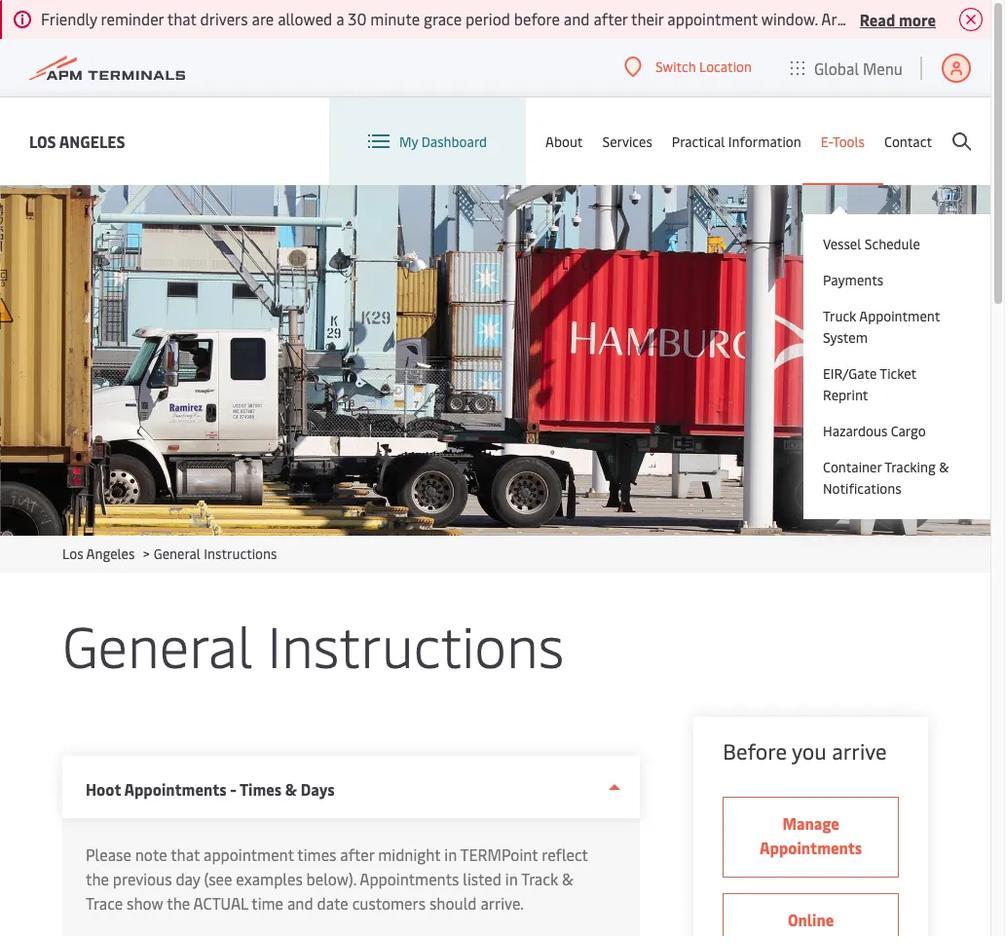 Task type: locate. For each thing, give the bounding box(es) containing it.
1 horizontal spatial the
[[167, 893, 190, 914]]

los angeles link
[[29, 129, 125, 153], [62, 545, 135, 563]]

my dashboard button
[[368, 97, 487, 185]]

close alert image
[[960, 8, 983, 31]]

2 vertical spatial appointments
[[360, 868, 459, 890]]

& left "days"
[[285, 779, 297, 800]]

truck appointment system link
[[823, 306, 964, 349]]

track
[[521, 868, 559, 890]]

you
[[792, 737, 827, 766]]

before
[[723, 737, 787, 766]]

practical information button
[[672, 97, 802, 185]]

2 horizontal spatial &
[[939, 458, 949, 477]]

los angeles
[[29, 130, 125, 152]]

1 vertical spatial the
[[167, 893, 190, 914]]

listed
[[463, 868, 502, 890]]

1 horizontal spatial &
[[562, 868, 574, 890]]

1 horizontal spatial in
[[506, 868, 518, 890]]

midnight
[[378, 844, 441, 865]]

vessel schedule
[[823, 235, 921, 253]]

1 vertical spatial general
[[62, 606, 253, 683]]

information
[[729, 132, 802, 151]]

appointment
[[204, 844, 294, 865]]

e-tools
[[821, 132, 865, 151]]

2 vertical spatial &
[[562, 868, 574, 890]]

about
[[546, 132, 583, 151]]

global menu button
[[772, 38, 923, 97]]

general instructions
[[62, 606, 565, 683]]

appointments inside dropdown button
[[124, 779, 227, 800]]

system
[[823, 328, 868, 347]]

appointments down midnight
[[360, 868, 459, 890]]

0 horizontal spatial los
[[29, 130, 56, 152]]

eir/gate ticket reprint
[[823, 364, 917, 404]]

tools
[[833, 132, 865, 151]]

driver information image
[[0, 185, 991, 536]]

online
[[788, 909, 834, 931]]

0 vertical spatial in
[[445, 844, 457, 865]]

should
[[430, 893, 477, 914]]

actual
[[194, 893, 248, 914]]

2 horizontal spatial appointments
[[760, 837, 863, 859]]

services
[[603, 132, 653, 151]]

0 vertical spatial angeles
[[59, 130, 125, 152]]

practical information
[[672, 132, 802, 151]]

1 vertical spatial appointments
[[760, 837, 863, 859]]

appointments down manage in the bottom of the page
[[760, 837, 863, 859]]

0 vertical spatial los
[[29, 130, 56, 152]]

0 horizontal spatial appointments
[[124, 779, 227, 800]]

eir/gate
[[823, 364, 877, 383]]

and
[[287, 893, 313, 914]]

0 vertical spatial &
[[939, 458, 949, 477]]

contact
[[885, 132, 933, 151]]

switch location
[[656, 58, 752, 76]]

menu
[[863, 57, 903, 78]]

0 vertical spatial appointments
[[124, 779, 227, 800]]

manage appointments
[[760, 813, 863, 859]]

general down >
[[62, 606, 253, 683]]

appointments
[[124, 779, 227, 800], [760, 837, 863, 859], [360, 868, 459, 890]]

los
[[29, 130, 56, 152], [62, 545, 83, 563]]

vessel
[[823, 235, 861, 253]]

e-
[[821, 132, 833, 151]]

angeles
[[59, 130, 125, 152], [86, 545, 135, 563]]

1 horizontal spatial los
[[62, 545, 83, 563]]

schedule
[[865, 235, 921, 253]]

0 horizontal spatial the
[[86, 868, 109, 890]]

payments
[[823, 271, 884, 289]]

customers
[[352, 893, 426, 914]]

my
[[399, 132, 418, 151]]

los for los angeles
[[29, 130, 56, 152]]

the up trace
[[86, 868, 109, 890]]

1 horizontal spatial appointments
[[360, 868, 459, 890]]

& right tracking
[[939, 458, 949, 477]]

in right midnight
[[445, 844, 457, 865]]

in up arrive.
[[506, 868, 518, 890]]

1 vertical spatial &
[[285, 779, 297, 800]]

1 vertical spatial instructions
[[267, 606, 565, 683]]

the down day
[[167, 893, 190, 914]]

general right >
[[154, 545, 201, 563]]

services button
[[603, 97, 653, 185]]

about button
[[546, 97, 583, 185]]

& down "reflect"
[[562, 868, 574, 890]]

&
[[939, 458, 949, 477], [285, 779, 297, 800], [562, 868, 574, 890]]

in
[[445, 844, 457, 865], [506, 868, 518, 890]]

1 vertical spatial los
[[62, 545, 83, 563]]

0 vertical spatial general
[[154, 545, 201, 563]]

container tracking & notifications
[[823, 458, 949, 498]]

container
[[823, 458, 882, 477]]

angeles for los angeles
[[59, 130, 125, 152]]

appointments left -
[[124, 779, 227, 800]]

1 vertical spatial angeles
[[86, 545, 135, 563]]

day
[[176, 868, 200, 890]]

0 horizontal spatial &
[[285, 779, 297, 800]]

-
[[230, 779, 237, 800]]

container tracking & notifications link
[[823, 457, 964, 500]]

the
[[86, 868, 109, 890], [167, 893, 190, 914]]

los for los angeles > general instructions
[[62, 545, 83, 563]]

read more
[[860, 8, 936, 30]]



Task type: describe. For each thing, give the bounding box(es) containing it.
please
[[86, 844, 131, 865]]

arrive.
[[481, 893, 524, 914]]

appointments inside please note that appointment times after midnight in termpoint reflect the previous day (see examples below). appointments listed in track & trace show the actual time and date customers should arrive.
[[360, 868, 459, 890]]

date
[[317, 893, 349, 914]]

please note that appointment times after midnight in termpoint reflect the previous day (see examples below). appointments listed in track & trace show the actual time and date customers should arrive.
[[86, 844, 588, 914]]

examples
[[236, 868, 303, 890]]

times
[[240, 779, 282, 800]]

los angeles > general instructions
[[62, 545, 277, 563]]

practical
[[672, 132, 725, 151]]

location
[[700, 58, 752, 76]]

read
[[860, 8, 896, 30]]

eir/gate ticket reprint link
[[823, 363, 964, 406]]

payments
[[776, 934, 847, 936]]

& inside please note that appointment times after midnight in termpoint reflect the previous day (see examples below). appointments listed in track & trace show the actual time and date customers should arrive.
[[562, 868, 574, 890]]

& inside container tracking & notifications
[[939, 458, 949, 477]]

hoot
[[86, 779, 121, 800]]

reprint
[[823, 386, 868, 404]]

hoot appointments - times & days button
[[62, 756, 640, 819]]

1 vertical spatial los angeles link
[[62, 545, 135, 563]]

hazardous cargo
[[823, 422, 926, 440]]

1 vertical spatial in
[[506, 868, 518, 890]]

& inside dropdown button
[[285, 779, 297, 800]]

vessel schedule link
[[823, 234, 964, 255]]

appointments for hoot
[[124, 779, 227, 800]]

dashboard
[[422, 132, 487, 151]]

truck appointment system
[[823, 307, 940, 347]]

contact button
[[885, 97, 933, 185]]

cargo
[[891, 422, 926, 440]]

(see
[[204, 868, 232, 890]]

previous
[[113, 868, 172, 890]]

read more button
[[860, 7, 936, 31]]

trace
[[86, 893, 123, 914]]

online payments
[[776, 909, 847, 936]]

0 vertical spatial instructions
[[204, 545, 277, 563]]

truck
[[823, 307, 857, 325]]

arrive
[[832, 737, 887, 766]]

before you arrive
[[723, 737, 887, 766]]

show
[[127, 893, 163, 914]]

online payments link
[[723, 894, 899, 936]]

my dashboard
[[399, 132, 487, 151]]

e-tools button
[[821, 97, 865, 185]]

0 vertical spatial los angeles link
[[29, 129, 125, 153]]

manage
[[783, 813, 840, 834]]

appointment
[[860, 307, 940, 325]]

more
[[899, 8, 936, 30]]

0 vertical spatial the
[[86, 868, 109, 890]]

hoot appointments - times & days
[[86, 779, 335, 800]]

0 horizontal spatial in
[[445, 844, 457, 865]]

termpoint
[[461, 844, 538, 865]]

payments link
[[823, 270, 964, 291]]

hazardous cargo link
[[823, 421, 964, 442]]

angeles for los angeles > general instructions
[[86, 545, 135, 563]]

>
[[143, 545, 150, 563]]

that
[[171, 844, 200, 865]]

switch location button
[[625, 56, 752, 78]]

appointments for manage
[[760, 837, 863, 859]]

global
[[815, 57, 860, 78]]

below).
[[307, 868, 357, 890]]

time
[[252, 893, 284, 914]]

days
[[301, 779, 335, 800]]

after
[[340, 844, 375, 865]]

notifications
[[823, 479, 902, 498]]

reflect
[[542, 844, 588, 865]]

switch
[[656, 58, 696, 76]]

manage appointments link
[[723, 797, 899, 878]]

tracking
[[885, 458, 936, 477]]

global menu
[[815, 57, 903, 78]]

times
[[298, 844, 337, 865]]

hazardous
[[823, 422, 888, 440]]

note
[[135, 844, 167, 865]]



Task type: vqa. For each thing, say whether or not it's contained in the screenshot.
Driver Information 'image'
yes



